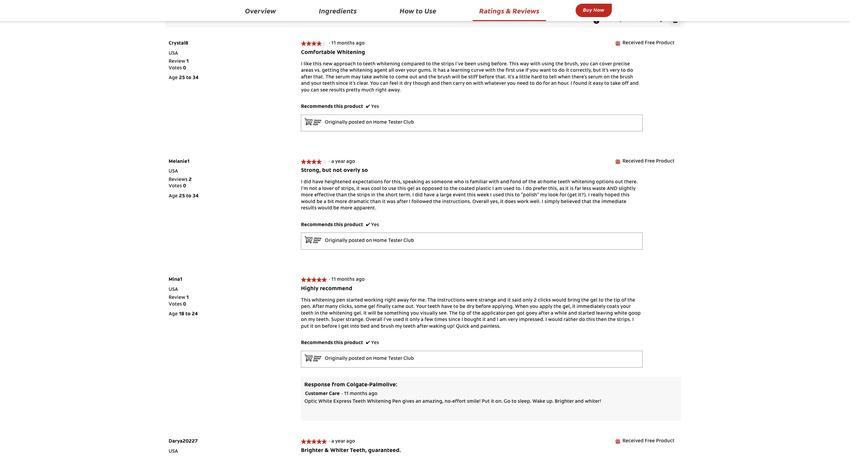 Task type: describe. For each thing, give the bounding box(es) containing it.
1 horizontal spatial brush
[[438, 75, 451, 80]]

gums.
[[418, 68, 433, 73]]

of up bought
[[467, 311, 472, 316]]

review 1 votes 0 for highly recommend
[[169, 296, 189, 307]]

originally posted on home tester club for comfortable whitening
[[325, 120, 414, 125]]

areas
[[301, 68, 314, 73]]

of right '1–8'
[[178, 18, 183, 23]]

teeth.
[[317, 318, 330, 323]]

2 vertical spatial 11
[[344, 392, 349, 397]]

and right bed
[[371, 325, 380, 329]]

1 vertical spatial than
[[371, 200, 381, 204]]

a up effective
[[319, 187, 321, 191]]

posted for comfortable whitening
[[349, 120, 365, 125]]

1 horizontal spatial have
[[424, 193, 435, 198]]

3 ✔ from the top
[[366, 341, 370, 346]]

white
[[319, 400, 333, 405]]

and up painless.
[[488, 318, 496, 323]]

whitening inside i did have heightened expectations for this, speaking as someone who is familiar with and fond of the at-home teeth whitening options out there. i'm not a lover of strips, it was cool to use this gel as opposed to the coated plastic i am used to. i do prefer this, as it is far less waste and slightly more effective than the strips in the short term. i did have a large event this week i used this to "polish" my look for (get it?). i really hoped this would be a bit more dramatic than it was after i followed the instructions. overall yes, it does work well. i simply believed that the immediate results would be more apparent.
[[572, 180, 596, 185]]

am inside this whitening pen started working right away for me. the instructions were strange and it said only 2 clicks would bring the gel to the tip of the pen. after many clicks, some gel finally came out. your teeth have to be dry before applying. when you apply the gel, it immediately coats your teeth in the whitening gel. it will be something you visually see. the tip of the applicator pen got goey after a while and started leaving white goop on my teeth. super strange. overall i've used it only a few times since i bought it and i am very impressed. i would rather do this then the strips. i put it on before i get into bed and brush my teeth after waking up! quick and painless.
[[500, 318, 507, 323]]

1 vertical spatial take
[[611, 82, 621, 86]]

home
[[544, 180, 557, 185]]

you up hard
[[530, 68, 539, 73]]

a left few
[[421, 318, 424, 323]]

the up while at the right
[[554, 305, 562, 310]]

2 inside reviews 2 votes 0
[[189, 178, 192, 182]]

it left on.
[[491, 400, 495, 405]]

i left get at left bottom
[[339, 325, 340, 329]]

used inside this whitening pen started working right away for me. the instructions were strange and it said only 2 clicks would bring the gel to the tip of the pen. after many clicks, some gel finally came out. your teeth have to be dry before applying. when you apply the gel, it immediately coats your teeth in the whitening gel. it will be something you visually see. the tip of the applicator pen got goey after a while and started leaving white goop on my teeth. super strange. overall i've used it only a few times since i bought it and i am very impressed. i would rather do this then the strips. i put it on before i get into bed and brush my teeth after waking up! quick and painless.
[[393, 318, 405, 323]]

off
[[623, 82, 629, 86]]

3 home from the top
[[374, 357, 387, 362]]

goey
[[526, 311, 538, 316]]

who
[[454, 180, 464, 185]]

0 vertical spatial was
[[361, 187, 370, 191]]

3 votes from the top
[[169, 302, 182, 307]]

out inside i did have heightened expectations for this, speaking as someone who is familiar with and fond of the at-home teeth whitening options out there. i'm not a lover of strips, it was cool to use this gel as opposed to the coated plastic i am used to. i do prefer this, as it is far less waste and slightly more effective than the strips in the short term. i did have a large event this week i used this to "polish" my look for (get it?). i really hoped this would be a bit more dramatic than it was after i followed the instructions. overall yes, it does work well. i simply believed that the immediate results would be more apparent.
[[616, 180, 624, 185]]

whatever
[[485, 82, 507, 86]]

i like this new approach to teeth whitening compared to the strips i've been using before. this way with using the brush, you can cover precise areas vs. getting the whitening agent all over your gums. it has a learning curve with the first use if you want to do it correctly, but it's very to do after that. the serum may take awhile to come out and the brush will be stiff before that. it's a little hard to tell when there's serum on the brush and your teeth since it's clear. you can feel it dry though and then carry on with whatever you need to do for an hour. i found it easy to take off and you can see results pretty much right away.
[[301, 62, 639, 93]]

dramatic
[[349, 200, 370, 204]]

tell
[[550, 75, 557, 80]]

feel
[[390, 82, 399, 86]]

▼
[[660, 20, 663, 23]]

2 vertical spatial my
[[396, 325, 403, 329]]

vs.
[[315, 68, 321, 73]]

list for comfortable whitening
[[169, 59, 189, 72]]

yes for strong, but not overly so
[[372, 223, 380, 228]]

clicks
[[539, 298, 551, 303]]

smile!
[[468, 400, 481, 405]]

1 vertical spatial did
[[416, 193, 423, 198]]

2 horizontal spatial as
[[560, 187, 565, 191]]

very inside this whitening pen started working right away for me. the instructions were strange and it said only 2 clicks would bring the gel to the tip of the pen. after many clicks, some gel finally came out. your teeth have to be dry before applying. when you apply the gel, it immediately coats your teeth in the whitening gel. it will be something you visually see. the tip of the applicator pen got goey after a while and started leaving white goop on my teeth. super strange. overall i've used it only a few times since i bought it and i am very impressed. i would rather do this then the strips. i put it on before i get into bed and brush my teeth after waking up! quick and painless.
[[508, 318, 518, 323]]

free for brighter & whiter teeth, guaranteed.
[[646, 439, 656, 444]]

it up (get
[[566, 187, 569, 191]]

i down 'apply' at the right bottom
[[546, 318, 548, 323]]

1 vertical spatial used
[[493, 193, 505, 198]]

it right strips,
[[357, 187, 360, 191]]

all
[[389, 68, 395, 73]]

it?).
[[579, 193, 588, 198]]

1 vertical spatial your
[[311, 82, 322, 86]]

do up the when
[[559, 68, 565, 73]]

since inside i like this new approach to teeth whitening compared to the strips i've been using before. this way with using the brush, you can cover precise areas vs. getting the whitening agent all over your gums. it has a learning curve with the first use if you want to do it correctly, but it's very to do after that. the serum may take awhile to come out and the brush will be stiff before that. it's a little hard to tell when there's serum on the brush and your teeth since it's clear. you can feel it dry though and then carry on with whatever you need to do for an hour. i found it easy to take off and you can see results pretty much right away.
[[336, 82, 348, 86]]

0 vertical spatial not
[[333, 168, 343, 173]]

to inside button
[[416, 6, 423, 15]]

1 serum from the left
[[336, 75, 350, 80]]

ratings
[[480, 6, 505, 15]]

the up coats
[[605, 298, 613, 303]]

· for but
[[329, 160, 331, 164]]

be down instructions at the bottom
[[460, 305, 466, 310]]

rather
[[564, 318, 578, 323]]

you
[[371, 82, 379, 86]]

i down "term."
[[409, 200, 411, 204]]

my inside i did have heightened expectations for this, speaking as someone who is familiar with and fond of the at-home teeth whitening options out there. i'm not a lover of strips, it was cool to use this gel as opposed to the coated plastic i am used to. i do prefer this, as it is far less waste and slightly more effective than the strips in the short term. i did have a large event this week i used this to "polish" my look for (get it?). i really hoped this would be a bit more dramatic than it was after i followed the instructions. overall yes, it does work well. i simply believed that the immediate results would be more apparent.
[[541, 193, 548, 198]]

coats
[[607, 305, 620, 310]]

event
[[453, 193, 466, 198]]

be down finally
[[378, 311, 384, 316]]

votes for comfortable whitening
[[169, 66, 182, 71]]

1 vertical spatial 11
[[332, 278, 336, 282]]

1 vertical spatial whitening
[[367, 400, 392, 405]]

apparent.
[[354, 206, 377, 211]]

0 horizontal spatial have
[[313, 180, 324, 185]]

overall inside i did have heightened expectations for this, speaking as someone who is familiar with and fond of the at-home teeth whitening options out there. i'm not a lover of strips, it was cool to use this gel as opposed to the coated plastic i am used to. i do prefer this, as it is far less waste and slightly more effective than the strips in the short term. i did have a large event this week i used this to "polish" my look for (get it?). i really hoped this would be a bit more dramatic than it was after i followed the instructions. overall yes, it does work well. i simply believed that the immediate results would be more apparent.
[[473, 200, 489, 204]]

be down bit
[[334, 206, 340, 211]]

i've inside i like this new approach to teeth whitening compared to the strips i've been using before. this way with using the brush, you can cover precise areas vs. getting the whitening agent all over your gums. it has a learning curve with the first use if you want to do it correctly, but it's very to do after that. the serum may take awhile to come out and the brush will be stiff before that. it's a little hard to tell when there's serum on the brush and your teeth since it's clear. you can feel it dry though and then carry on with whatever you need to do for an hour. i found it easy to take off and you can see results pretty much right away.
[[456, 62, 464, 67]]

you up correctly,
[[581, 62, 589, 67]]

learning
[[451, 68, 471, 73]]

the down approach
[[341, 68, 349, 73]]

2 vertical spatial gel
[[368, 305, 376, 310]]

in inside this whitening pen started working right away for me. the instructions were strange and it said only 2 clicks would bring the gel to the tip of the pen. after many clicks, some gel finally came out. your teeth have to be dry before applying. when you apply the gel, it immediately coats your teeth in the whitening gel. it will be something you visually see. the tip of the applicator pen got goey after a while and started leaving white goop on my teeth. super strange. overall i've used it only a few times since i bought it and i am very impressed. i would rather do this then the strips. i put it on before i get into bed and brush my teeth after waking up! quick and painless.
[[315, 311, 319, 316]]

3 home tester club image from the top
[[305, 355, 322, 362]]

the up immediately
[[582, 298, 590, 303]]

0 horizontal spatial my
[[309, 318, 315, 323]]

familiar
[[470, 180, 488, 185]]

it down come
[[400, 82, 403, 86]]

when
[[516, 305, 529, 310]]

get
[[342, 325, 349, 329]]

right inside this whitening pen started working right away for me. the instructions were strange and it said only 2 clicks would bring the gel to the tip of the pen. after many clicks, some gel finally came out. your teeth have to be dry before applying. when you apply the gel, it immediately coats your teeth in the whitening gel. it will be something you visually see. the tip of the applicator pen got goey after a while and started leaving white goop on my teeth. super strange. overall i've used it only a few times since i bought it and i am very impressed. i would rather do this then the strips. i put it on before i get into bed and brush my teeth after waking up! quick and painless.
[[385, 298, 396, 303]]

on down the apparent.
[[366, 239, 372, 243]]

be inside i like this new approach to teeth whitening compared to the strips i've been using before. this way with using the brush, you can cover precise areas vs. getting the whitening agent all over your gums. it has a learning curve with the first use if you want to do it correctly, but it's very to do after that. the serum may take awhile to come out and the brush will be stiff before that. it's a little hard to tell when there's serum on the brush and your teeth since it's clear. you can feel it dry though and then carry on with whatever you need to do for an hour. i found it easy to take off and you can see results pretty much right away.
[[462, 75, 468, 80]]

it right dramatic
[[383, 200, 386, 204]]

i right plastic
[[493, 187, 494, 191]]

tester for strong, but not overly so
[[389, 239, 403, 243]]

overview button
[[239, 4, 283, 18]]

and down bought
[[471, 325, 480, 329]]

1 vertical spatial months
[[337, 278, 355, 282]]

options
[[597, 180, 615, 185]]

i did have heightened expectations for this, speaking as someone who is familiar with and fond of the at-home teeth whitening options out there. i'm not a lover of strips, it was cool to use this gel as opposed to the coated plastic i am used to. i do prefer this, as it is far less waste and slightly more effective than the strips in the short term. i did have a large event this week i used this to "polish" my look for (get it?). i really hoped this would be a bit more dramatic than it was after i followed the instructions. overall yes, it does work well. i simply believed that the immediate results would be more apparent.
[[301, 180, 639, 211]]

a up whiter
[[332, 440, 334, 444]]

guaranteed.
[[369, 448, 401, 454]]

for inside i like this new approach to teeth whitening compared to the strips i've been using before. this way with using the brush, you can cover precise areas vs. getting the whitening agent all over your gums. it has a learning curve with the first use if you want to do it correctly, but it's very to do after that. the serum may take awhile to come out and the brush will be stiff before that. it's a little hard to tell when there's serum on the brush and your teeth since it's clear. you can feel it dry though and then carry on with whatever you need to do for an hour. i found it easy to take off and you can see results pretty much right away.
[[544, 82, 550, 86]]

it left said
[[508, 298, 511, 303]]

teeth up agent at the top of the page
[[364, 62, 376, 67]]

it down 'bring'
[[573, 305, 576, 310]]

3 club from the top
[[404, 357, 414, 362]]

the down precise
[[612, 75, 619, 80]]

would up gel,
[[553, 298, 567, 303]]

received for comfortable whitening
[[623, 41, 644, 46]]

lover
[[323, 187, 334, 191]]

been
[[465, 62, 477, 67]]

2 vertical spatial months
[[350, 392, 368, 397]]

and left whiter!
[[576, 400, 584, 405]]

25 for strong,
[[179, 194, 185, 199]]

overly
[[344, 168, 361, 173]]

expectations
[[353, 180, 383, 185]]

the left at-
[[529, 180, 537, 185]]

would down bit
[[318, 206, 333, 211]]

a left while at the right
[[551, 311, 554, 316]]

0 horizontal spatial pen
[[337, 298, 346, 303]]

bed
[[361, 325, 370, 329]]

and up though
[[419, 75, 428, 80]]

ago for whitening
[[356, 41, 365, 46]]

age for comfortable
[[169, 76, 178, 81]]

of right fond
[[523, 180, 528, 185]]

you down out.
[[411, 311, 420, 316]]

0 horizontal spatial tip
[[459, 311, 466, 316]]

awhile
[[374, 75, 389, 80]]

1 vertical spatial more
[[336, 200, 348, 204]]

· up highly recommend
[[329, 278, 331, 282]]

the down the large
[[434, 200, 442, 204]]

it up the when
[[566, 68, 570, 73]]

list for strong, but not overly so
[[169, 177, 192, 190]]

0 horizontal spatial only
[[410, 318, 420, 323]]

for up short
[[384, 180, 391, 185]]

see.
[[439, 311, 448, 316]]

sleep.
[[518, 400, 532, 405]]

would down while at the right
[[549, 318, 563, 323]]

how
[[400, 6, 415, 15]]

home for comfortable whitening
[[374, 120, 387, 125]]

hour.
[[559, 82, 570, 86]]

it up painless.
[[483, 318, 486, 323]]

of up white
[[622, 298, 627, 303]]

i right hour.
[[571, 82, 573, 86]]

⊞ for strong, but not overly so
[[616, 159, 621, 164]]

usa for mina1
[[169, 288, 178, 292]]

0 vertical spatial take
[[362, 75, 372, 80]]

1 · 11 months ago from the top
[[329, 41, 367, 46]]

hoped
[[605, 193, 620, 198]]

25 for comfortable
[[179, 76, 185, 81]]

1 vertical spatial brighter
[[301, 448, 324, 454]]

a right it's
[[516, 75, 519, 80]]

you up goey
[[530, 305, 539, 310]]

review for highly recommend
[[169, 296, 185, 301]]

applying.
[[493, 305, 514, 310]]

be down effective
[[317, 200, 323, 204]]

though
[[413, 82, 430, 86]]

⊞ for comfortable whitening
[[616, 41, 621, 46]]

recommend
[[320, 286, 353, 292]]

gel inside i did have heightened expectations for this, speaking as someone who is familiar with and fond of the at-home teeth whitening options out there. i'm not a lover of strips, it was cool to use this gel as opposed to the coated plastic i am used to. i do prefer this, as it is far less waste and slightly more effective than the strips in the short term. i did have a large event this week i used this to "polish" my look for (get it?). i really hoped this would be a bit more dramatic than it was after i followed the instructions. overall yes, it does work well. i simply believed that the immediate results would be more apparent.
[[408, 187, 415, 191]]

most
[[625, 18, 637, 23]]

with right way at the top
[[531, 62, 541, 67]]

immediate
[[602, 200, 627, 204]]

wake
[[533, 400, 546, 405]]

· up express
[[342, 392, 343, 397]]

age 25 to 34 for strong, but not overly so
[[169, 194, 199, 199]]

whitening up may
[[350, 68, 373, 73]]

2 vertical spatial before
[[322, 325, 338, 329]]

2 horizontal spatial gel
[[591, 298, 598, 303]]

⊞ received free product for strong, but not overly so
[[616, 159, 675, 164]]

0 vertical spatial brighter
[[555, 400, 574, 405]]

darya20227
[[169, 440, 198, 444]]

do down hard
[[536, 82, 543, 86]]

you down it's
[[508, 82, 516, 86]]

found
[[574, 82, 588, 86]]

1 horizontal spatial reviews
[[194, 18, 213, 23]]

i right it?).
[[589, 193, 590, 198]]

3 originally from the top
[[325, 357, 348, 362]]

very inside i like this new approach to teeth whitening compared to the strips i've been using before. this way with using the brush, you can cover precise areas vs. getting the whitening agent all over your gums. it has a learning curve with the first use if you want to do it correctly, but it's very to do after that. the serum may take awhile to come out and the brush will be stiff before that. it's a little hard to tell when there's serum on the brush and your teeth since it's clear. you can feel it dry though and then carry on with whatever you need to do for an hour. i found it easy to take off and you can see results pretty much right away.
[[610, 68, 620, 73]]

for inside this whitening pen started working right away for me. the instructions were strange and it said only 2 clicks would bring the gel to the tip of the pen. after many clicks, some gel finally came out. your teeth have to be dry before applying. when you apply the gel, it immediately coats your teeth in the whitening gel. it will be something you visually see. the tip of the applicator pen got goey after a while and started leaving white goop on my teeth. super strange. overall i've used it only a few times since i bought it and i am very impressed. i would rather do this then the strips. i put it on before i get into bed and brush my teeth after waking up! quick and painless.
[[410, 298, 417, 303]]

simply
[[545, 200, 560, 204]]

age 18 to 24
[[169, 312, 198, 317]]

0 vertical spatial months
[[337, 41, 355, 46]]

and right off
[[631, 82, 639, 86]]

0 vertical spatial did
[[304, 180, 312, 185]]

· a year ago for whiter
[[329, 440, 358, 444]]

use inside i like this new approach to teeth whitening compared to the strips i've been using before. this way with using the brush, you can cover precise areas vs. getting the whitening agent all over your gums. it has a learning curve with the first use if you want to do it correctly, but it's very to do after that. the serum may take awhile to come out and the brush will be stiff before that. it's a little hard to tell when there's serum on the brush and your teeth since it's clear. you can feel it dry though and then carry on with whatever you need to do for an hour. i found it easy to take off and you can see results pretty much right away.
[[517, 68, 525, 73]]

it right 'yes,'
[[501, 200, 504, 204]]

the down strips,
[[348, 193, 356, 198]]

the down who
[[450, 187, 458, 191]]

while
[[555, 311, 568, 316]]

approach
[[334, 62, 356, 67]]

will inside i like this new approach to teeth whitening compared to the strips i've been using before. this way with using the brush, you can cover precise areas vs. getting the whitening agent all over your gums. it has a learning curve with the first use if you want to do it correctly, but it's very to do after that. the serum may take awhile to come out and the brush will be stiff before that. it's a little hard to tell when there's serum on the brush and your teeth since it's clear. you can feel it dry though and then carry on with whatever you need to do for an hour. i found it easy to take off and you can see results pretty much right away.
[[452, 75, 461, 80]]

away.
[[388, 88, 401, 93]]

after down 'apply' at the right bottom
[[539, 311, 550, 316]]

club for strong, but not overly so
[[404, 239, 414, 243]]

stiff
[[469, 75, 478, 80]]

brush,
[[565, 62, 580, 67]]

how to use
[[400, 6, 437, 15]]

recommends for comfortable
[[301, 105, 333, 109]]

1 for received free product
[[187, 59, 189, 64]]

the up goop
[[628, 298, 636, 303]]

visually
[[421, 311, 438, 316]]

someone
[[432, 180, 453, 185]]

quick
[[456, 325, 470, 329]]

i right "term."
[[413, 193, 414, 198]]

2 vertical spatial can
[[311, 88, 319, 93]]

gel.
[[354, 311, 363, 316]]

0 horizontal spatial it's
[[350, 82, 356, 86]]

the down before.
[[497, 68, 505, 73]]

0 horizontal spatial whitening
[[337, 50, 366, 55]]

many
[[326, 305, 338, 310]]

on.
[[496, 400, 503, 405]]

dry inside i like this new approach to teeth whitening compared to the strips i've been using before. this way with using the brush, you can cover precise areas vs. getting the whitening agent all over your gums. it has a learning curve with the first use if you want to do it correctly, but it's very to do after that. the serum may take awhile to come out and the brush will be stiff before that. it's a little hard to tell when there's serum on the brush and your teeth since it's clear. you can feel it dry though and then carry on with whatever you need to do for an hour. i found it easy to take off and you can see results pretty much right away.
[[404, 82, 412, 86]]

recommends this product ✔ yes for but
[[301, 223, 380, 228]]

i right well.
[[542, 200, 544, 204]]

on down 'cover'
[[604, 75, 610, 80]]

do down precise
[[628, 68, 634, 73]]

whitening up all
[[377, 62, 401, 67]]

believed
[[561, 200, 581, 204]]

1 vertical spatial was
[[387, 200, 396, 204]]

⊞ for brighter & whiter teeth, guaranteed.
[[616, 439, 621, 444]]

3 age from the top
[[169, 312, 178, 317]]

whitening up after
[[312, 298, 336, 303]]

recommends this product ✔ yes for whitening
[[301, 105, 380, 109]]

before inside i like this new approach to teeth whitening compared to the strips i've been using before. this way with using the brush, you can cover precise areas vs. getting the whitening agent all over your gums. it has a learning curve with the first use if you want to do it correctly, but it's very to do after that. the serum may take awhile to come out and the brush will be stiff before that. it's a little hard to tell when there's serum on the brush and your teeth since it's clear. you can feel it dry though and then carry on with whatever you need to do for an hour. i found it easy to take off and you can see results pretty much right away.
[[479, 75, 495, 80]]

0 vertical spatial more
[[301, 193, 314, 198]]

yes for comfortable whitening
[[372, 105, 380, 109]]

ago for but
[[347, 160, 356, 164]]

results inside i did have heightened expectations for this, speaking as someone who is familiar with and fond of the at-home teeth whitening options out there. i'm not a lover of strips, it was cool to use this gel as opposed to the coated plastic i am used to. i do prefer this, as it is far less waste and slightly more effective than the strips in the short term. i did have a large event this week i used this to "polish" my look for (get it?). i really hoped this would be a bit more dramatic than it was after i followed the instructions. overall yes, it does work well. i simply believed that the immediate results would be more apparent.
[[301, 206, 317, 211]]

0 horizontal spatial started
[[347, 298, 363, 303]]

the up the has
[[433, 62, 440, 67]]

and
[[608, 187, 618, 191]]

yes,
[[491, 200, 500, 204]]

me.
[[418, 298, 427, 303]]

a down opposed
[[437, 193, 439, 198]]

i up i'm
[[301, 180, 303, 185]]

the up teeth.
[[321, 311, 328, 316]]

your
[[417, 305, 427, 310]]

speaking
[[403, 180, 425, 185]]

on down teeth.
[[315, 325, 321, 329]]

received for strong, but not overly so
[[623, 159, 644, 164]]

brighter & whiter teeth, guaranteed.
[[301, 448, 401, 454]]

year for not
[[336, 160, 345, 164]]

will inside this whitening pen started working right away for me. the instructions were strange and it said only 2 clicks would bring the gel to the tip of the pen. after many clicks, some gel finally came out. your teeth have to be dry before applying. when you apply the gel, it immediately coats your teeth in the whitening gel. it will be something you visually see. the tip of the applicator pen got goey after a while and started leaving white goop on my teeth. super strange. overall i've used it only a few times since i bought it and i am very impressed. i would rather do this then the strips. i put it on before i get into bed and brush my teeth after waking up! quick and painless.
[[368, 311, 377, 316]]

ago up the working
[[356, 278, 365, 282]]

i down applicator
[[498, 318, 499, 323]]

1 horizontal spatial can
[[381, 82, 389, 86]]

34 for comfortable whitening
[[193, 76, 199, 81]]

gives
[[403, 400, 415, 405]]

3 yes from the top
[[372, 341, 380, 346]]

ratings & reviews
[[480, 6, 540, 15]]

1 vertical spatial before
[[476, 305, 492, 310]]

crystal8
[[169, 41, 189, 46]]

year for whiter
[[336, 440, 345, 444]]

on down much
[[366, 120, 372, 125]]

coated
[[459, 187, 475, 191]]

3 0 from the top
[[183, 302, 186, 307]]

1 horizontal spatial as
[[426, 180, 431, 185]]

little
[[520, 75, 531, 80]]

on down stiff at the right of the page
[[466, 82, 472, 86]]

after
[[313, 305, 324, 310]]

& for ratings
[[506, 6, 512, 15]]

sort by: most relevant ▼
[[606, 18, 663, 23]]

see
[[321, 88, 328, 93]]

buy
[[584, 6, 593, 13]]

i up 'yes,'
[[491, 193, 492, 198]]

week
[[477, 193, 490, 198]]

1 vertical spatial started
[[579, 311, 596, 316]]

2 horizontal spatial brush
[[621, 75, 634, 80]]

club for comfortable whitening
[[404, 120, 414, 125]]

(get
[[568, 193, 578, 198]]

whitening up super
[[329, 311, 353, 316]]

0 for strong, but not overly so
[[183, 184, 186, 189]]

gel,
[[563, 305, 572, 310]]

brush inside this whitening pen started working right away for me. the instructions were strange and it said only 2 clicks would bring the gel to the tip of the pen. after many clicks, some gel finally came out. your teeth have to be dry before applying. when you apply the gel, it immediately coats your teeth in the whitening gel. it will be something you visually see. the tip of the applicator pen got goey after a while and started leaving white goop on my teeth. super strange. overall i've used it only a few times since i bought it and i am very impressed. i would rather do this then the strips. i put it on before i get into bed and brush my teeth after waking up! quick and painless.
[[381, 325, 394, 329]]

overview
[[245, 6, 276, 15]]

got
[[517, 311, 525, 316]]

after down few
[[417, 325, 428, 329]]

252
[[184, 18, 193, 23]]

out inside i like this new approach to teeth whitening compared to the strips i've been using before. this way with using the brush, you can cover precise areas vs. getting the whitening agent all over your gums. it has a learning curve with the first use if you want to do it correctly, but it's very to do after that. the serum may take awhile to come out and the brush will be stiff before that. it's a little hard to tell when there's serum on the brush and your teeth since it's clear. you can feel it dry though and then carry on with whatever you need to do for an hour. i found it easy to take off and you can see results pretty much right away.
[[410, 75, 418, 80]]

1 that. from the left
[[314, 75, 325, 80]]

3 recommends from the top
[[301, 341, 333, 346]]

1 horizontal spatial tip
[[614, 298, 621, 303]]

dry inside this whitening pen started working right away for me. the instructions were strange and it said only 2 clicks would bring the gel to the tip of the pen. after many clicks, some gel finally came out. your teeth have to be dry before applying. when you apply the gel, it immediately coats your teeth in the whitening gel. it will be something you visually see. the tip of the applicator pen got goey after a while and started leaving white goop on my teeth. super strange. overall i've used it only a few times since i bought it and i am very impressed. i would rather do this then the strips. i put it on before i get into bed and brush my teeth after waking up! quick and painless.
[[467, 305, 475, 310]]

1 vertical spatial an
[[416, 400, 422, 405]]

so
[[362, 168, 368, 173]]

1–8 of 252 reviews alert
[[169, 18, 215, 23]]

reviews inside reviews 2 votes 0
[[169, 178, 188, 182]]

the inside i like this new approach to teeth whitening compared to the strips i've been using before. this way with using the brush, you can cover precise areas vs. getting the whitening agent all over your gums. it has a learning curve with the first use if you want to do it correctly, but it's very to do after that. the serum may take awhile to come out and the brush will be stiff before that. it's a little hard to tell when there's serum on the brush and your teeth since it's clear. you can feel it dry though and then carry on with whatever you need to do for an hour. i found it easy to take off and you can see results pretty much right away.
[[326, 75, 335, 80]]

term.
[[399, 193, 412, 198]]

usa for crystal8
[[169, 51, 178, 56]]

the up bought
[[473, 311, 481, 316]]

?
[[594, 17, 600, 24]]



Task type: vqa. For each thing, say whether or not it's contained in the screenshot.
recommend on the bottom of page
yes



Task type: locate. For each thing, give the bounding box(es) containing it.
1 horizontal spatial it
[[434, 68, 437, 73]]

come
[[396, 75, 409, 80]]

1 review from the top
[[169, 59, 185, 64]]

teeth down "something"
[[404, 325, 416, 329]]

posted for strong, but not overly so
[[349, 239, 365, 243]]

2 ⊞ received free product from the top
[[616, 159, 675, 164]]

3 recommends this product ✔ yes from the top
[[301, 341, 380, 346]]

2 product from the top
[[345, 223, 364, 228]]

posted up the colgate-
[[349, 357, 365, 362]]

strips inside i did have heightened expectations for this, speaking as someone who is familiar with and fond of the at-home teeth whitening options out there. i'm not a lover of strips, it was cool to use this gel as opposed to the coated plastic i am used to. i do prefer this, as it is far less waste and slightly more effective than the strips in the short term. i did have a large event this week i used this to "polish" my look for (get it?). i really hoped this would be a bit more dramatic than it was after i followed the instructions. overall yes, it does work well. i simply believed that the immediate results would be more apparent.
[[357, 193, 370, 198]]

2 vertical spatial product
[[345, 341, 364, 346]]

0 horizontal spatial results
[[301, 206, 317, 211]]

2 originally from the top
[[325, 239, 348, 243]]

now
[[594, 6, 605, 13]]

1 for highly recommend
[[187, 296, 189, 301]]

list
[[169, 59, 189, 72], [169, 177, 192, 190], [169, 295, 189, 308]]

originally for but
[[325, 239, 348, 243]]

1 using from the left
[[478, 62, 491, 67]]

ago for &
[[347, 440, 356, 444]]

1 vertical spatial ⊞
[[616, 159, 621, 164]]

0 vertical spatial recommends
[[301, 105, 333, 109]]

immediately
[[577, 305, 606, 310]]

votes up "18"
[[169, 302, 182, 307]]

palmolive:
[[370, 383, 398, 388]]

2 recommends from the top
[[301, 223, 333, 228]]

originally for whitening
[[325, 120, 348, 125]]

gel down the working
[[368, 305, 376, 310]]

with down stiff at the right of the page
[[474, 82, 484, 86]]

1 34 from the top
[[193, 76, 199, 81]]

2 that. from the left
[[496, 75, 507, 80]]

and
[[419, 75, 428, 80], [301, 82, 310, 86], [432, 82, 440, 86], [631, 82, 639, 86], [501, 180, 510, 185], [498, 298, 507, 303], [569, 311, 578, 316], [488, 318, 496, 323], [371, 325, 380, 329], [471, 325, 480, 329], [576, 400, 584, 405]]

the
[[326, 75, 335, 80], [428, 298, 437, 303], [450, 311, 458, 316]]

2 · a year ago from the top
[[329, 440, 358, 444]]

i've inside this whitening pen started working right away for me. the instructions were strange and it said only 2 clicks would bring the gel to the tip of the pen. after many clicks, some gel finally came out. your teeth have to be dry before applying. when you apply the gel, it immediately coats your teeth in the whitening gel. it will be something you visually see. the tip of the applicator pen got goey after a while and started leaving white goop on my teeth. super strange. overall i've used it only a few times since i bought it and i am very impressed. i would rather do this then the strips. i put it on before i get into bed and brush my teeth after waking up! quick and painless.
[[384, 318, 392, 323]]

results
[[330, 88, 345, 93], [301, 206, 317, 211]]

it inside this whitening pen started working right away for me. the instructions were strange and it said only 2 clicks would bring the gel to the tip of the pen. after many clicks, some gel finally came out. your teeth have to be dry before applying. when you apply the gel, it immediately coats your teeth in the whitening gel. it will be something you visually see. the tip of the applicator pen got goey after a while and started leaving white goop on my teeth. super strange. overall i've used it only a few times since i bought it and i am very impressed. i would rather do this then the strips. i put it on before i get into bed and brush my teeth after waking up! quick and painless.
[[364, 311, 367, 316]]

1 0 from the top
[[183, 66, 186, 71]]

2 vertical spatial the
[[450, 311, 458, 316]]

first
[[506, 68, 516, 73]]

usa down crystal8
[[169, 51, 178, 56]]

2 serum from the left
[[589, 75, 603, 80]]

put
[[301, 325, 309, 329]]

i down goop
[[633, 318, 635, 323]]

0 vertical spatial but
[[594, 68, 602, 73]]

since
[[336, 82, 348, 86], [449, 318, 461, 323]]

0 vertical spatial used
[[504, 187, 515, 191]]

0 vertical spatial 2
[[189, 178, 192, 182]]

your up white
[[621, 305, 631, 310]]

0 horizontal spatial not
[[310, 187, 318, 191]]

yes
[[372, 105, 380, 109], [372, 223, 380, 228], [372, 341, 380, 346]]

2 vertical spatial more
[[341, 206, 353, 211]]

that
[[582, 200, 592, 204]]

carry
[[453, 82, 465, 86]]

1 year from the top
[[336, 160, 345, 164]]

of down heightened
[[335, 187, 340, 191]]

1 club from the top
[[404, 120, 414, 125]]

do inside this whitening pen started working right away for me. the instructions were strange and it said only 2 clicks would bring the gel to the tip of the pen. after many clicks, some gel finally came out. your teeth have to be dry before applying. when you apply the gel, it immediately coats your teeth in the whitening gel. it will be something you visually see. the tip of the applicator pen got goey after a while and started leaving white goop on my teeth. super strange. overall i've used it only a few times since i bought it and i am very impressed. i would rather do this then the strips. i put it on before i get into bed and brush my teeth after waking up! quick and painless.
[[580, 318, 586, 323]]

the down really
[[593, 200, 601, 204]]

2
[[189, 178, 192, 182], [534, 298, 537, 303]]

2 horizontal spatial my
[[541, 193, 548, 198]]

ago up comfortable whitening on the top left of page
[[356, 41, 365, 46]]

and right though
[[432, 82, 440, 86]]

ingredients
[[319, 6, 357, 15]]

2 received from the top
[[623, 159, 644, 164]]

2 horizontal spatial your
[[621, 305, 631, 310]]

this
[[313, 62, 322, 67], [335, 105, 343, 109], [398, 187, 407, 191], [468, 193, 476, 198], [506, 193, 514, 198], [622, 193, 630, 198], [335, 223, 343, 228], [587, 318, 596, 323], [335, 341, 343, 346]]

the down gums.
[[429, 75, 437, 80]]

✔ for comfortable whitening
[[366, 105, 370, 109]]

2 vertical spatial used
[[393, 318, 405, 323]]

list up "18"
[[169, 295, 189, 308]]

1 vertical spatial home tester club image
[[305, 237, 322, 244]]

teeth
[[353, 400, 366, 405]]

0 vertical spatial votes
[[169, 66, 182, 71]]

amazing,
[[423, 400, 444, 405]]

only down out.
[[410, 318, 420, 323]]

34 for strong, but not overly so
[[193, 194, 199, 199]]

pen.
[[301, 305, 312, 310]]

used
[[504, 187, 515, 191], [493, 193, 505, 198], [393, 318, 405, 323]]

1 age from the top
[[169, 76, 178, 81]]

on up the colgate-
[[366, 357, 372, 362]]

votes for strong, but not overly so
[[169, 184, 182, 189]]

i'm
[[301, 187, 308, 191]]

1 vertical spatial it's
[[350, 82, 356, 86]]

1 list from the top
[[169, 59, 189, 72]]

0 horizontal spatial that.
[[314, 75, 325, 80]]

that. down the "vs."
[[314, 75, 325, 80]]

1 recommends from the top
[[301, 105, 333, 109]]

1 horizontal spatial &
[[506, 6, 512, 15]]

my
[[541, 193, 548, 198], [309, 318, 315, 323], [396, 325, 403, 329]]

have inside this whitening pen started working right away for me. the instructions were strange and it said only 2 clicks would bring the gel to the tip of the pen. after many clicks, some gel finally came out. your teeth have to be dry before applying. when you apply the gel, it immediately coats your teeth in the whitening gel. it will be something you visually see. the tip of the applicator pen got goey after a while and started leaving white goop on my teeth. super strange. overall i've used it only a few times since i bought it and i am very impressed. i would rather do this then the strips. i put it on before i get into bed and brush my teeth after waking up! quick and painless.
[[442, 305, 453, 310]]

of
[[178, 18, 183, 23], [523, 180, 528, 185], [335, 187, 340, 191], [622, 298, 627, 303], [467, 311, 472, 316]]

go
[[504, 400, 511, 405]]

originally posted on home tester club for strong, but not overly so
[[325, 239, 414, 243]]

1 vertical spatial recommends
[[301, 223, 333, 228]]

3 free from the top
[[646, 439, 656, 444]]

the down the leaving at right bottom
[[609, 318, 616, 323]]

this,
[[392, 180, 402, 185], [549, 187, 559, 191]]

originally posted on home tester club down much
[[325, 120, 414, 125]]

4 usa from the top
[[169, 450, 178, 454]]

right inside i like this new approach to teeth whitening compared to the strips i've been using before. this way with using the brush, you can cover precise areas vs. getting the whitening agent all over your gums. it has a learning curve with the first use if you want to do it correctly, but it's very to do after that. the serum may take awhile to come out and the brush will be stiff before that. it's a little hard to tell when there's serum on the brush and your teeth since it's clear. you can feel it dry though and then carry on with whatever you need to do for an hour. i found it easy to take off and you can see results pretty much right away.
[[376, 88, 387, 93]]

you left see
[[301, 88, 310, 93]]

1 tester from the top
[[389, 120, 403, 125]]

use left 'if'
[[517, 68, 525, 73]]

1 vertical spatial age 25 to 34
[[169, 194, 199, 199]]

1 vertical spatial 34
[[193, 194, 199, 199]]

an inside i like this new approach to teeth whitening compared to the strips i've been using before. this way with using the brush, you can cover precise areas vs. getting the whitening agent all over your gums. it has a learning curve with the first use if you want to do it correctly, but it's very to do after that. the serum may take awhile to come out and the brush will be stiff before that. it's a little hard to tell when there's serum on the brush and your teeth since it's clear. you can feel it dry though and then carry on with whatever you need to do for an hour. i found it easy to take off and you can see results pretty much right away.
[[552, 82, 557, 86]]

1 home tester club image from the top
[[305, 118, 322, 125]]

goop
[[629, 311, 641, 316]]

3 tester from the top
[[389, 357, 403, 362]]

on
[[604, 75, 610, 80], [466, 82, 472, 86], [366, 120, 372, 125], [366, 239, 372, 243], [301, 318, 307, 323], [315, 325, 321, 329], [366, 357, 372, 362]]

0 vertical spatial an
[[552, 82, 557, 86]]

product for comfortable whitening
[[345, 105, 364, 109]]

after down "term."
[[397, 200, 408, 204]]

11 up comfortable whitening on the top left of page
[[332, 41, 336, 46]]

then inside this whitening pen started working right away for me. the instructions were strange and it said only 2 clicks would bring the gel to the tip of the pen. after many clicks, some gel finally came out. your teeth have to be dry before applying. when you apply the gel, it immediately coats your teeth in the whitening gel. it will be something you visually see. the tip of the applicator pen got goey after a while and started leaving white goop on my teeth. super strange. overall i've used it only a few times since i bought it and i am very impressed. i would rather do this then the strips. i put it on before i get into bed and brush my teeth after waking up! quick and painless.
[[597, 318, 608, 323]]

review 1 votes 0 for received free product
[[169, 59, 189, 71]]

2 using from the left
[[542, 62, 555, 67]]

1 age 25 to 34 from the top
[[169, 76, 199, 81]]

i've down "something"
[[384, 318, 392, 323]]

a up strong, but not overly so
[[332, 160, 334, 164]]

1 vertical spatial since
[[449, 318, 461, 323]]

can left 'cover'
[[591, 62, 599, 67]]

⊞ received free product for comfortable whitening
[[616, 41, 675, 46]]

3 received from the top
[[623, 439, 644, 444]]

then down the leaving at right bottom
[[597, 318, 608, 323]]

2 club from the top
[[404, 239, 414, 243]]

votes
[[169, 66, 182, 71], [169, 184, 182, 189], [169, 302, 182, 307]]

buy now button
[[576, 4, 612, 17]]

review
[[169, 59, 185, 64], [169, 296, 185, 301]]

2 vertical spatial reviews
[[169, 178, 188, 182]]

plastic
[[476, 187, 492, 191]]

strong, but not overly so
[[301, 168, 368, 173]]

1 horizontal spatial brighter
[[555, 400, 574, 405]]

⊞ received free product for brighter & whiter teeth, guaranteed.
[[616, 439, 675, 444]]

fond
[[511, 180, 522, 185]]

i
[[301, 62, 303, 67], [571, 82, 573, 86], [301, 180, 303, 185], [493, 187, 494, 191], [524, 187, 525, 191], [413, 193, 414, 198], [491, 193, 492, 198], [589, 193, 590, 198], [409, 200, 411, 204], [542, 200, 544, 204], [462, 318, 464, 323], [498, 318, 499, 323], [546, 318, 548, 323], [633, 318, 635, 323], [339, 325, 340, 329]]

not inside i did have heightened expectations for this, speaking as someone who is familiar with and fond of the at-home teeth whitening options out there. i'm not a lover of strips, it was cool to use this gel as opposed to the coated plastic i am used to. i do prefer this, as it is far less waste and slightly more effective than the strips in the short term. i did have a large event this week i used this to "polish" my look for (get it?). i really hoped this would be a bit more dramatic than it was after i followed the instructions. overall yes, it does work well. i simply believed that the immediate results would be more apparent.
[[310, 187, 318, 191]]

0 inside reviews 2 votes 0
[[183, 184, 186, 189]]

review 1 votes 0
[[169, 59, 189, 71], [169, 296, 189, 307]]

· for &
[[329, 440, 331, 444]]

1 yes from the top
[[372, 105, 380, 109]]

✔ down the apparent.
[[366, 223, 370, 228]]

2 home from the top
[[374, 239, 387, 243]]

0 vertical spatial 25
[[179, 76, 185, 81]]

0
[[183, 66, 186, 71], [183, 184, 186, 189], [183, 302, 186, 307]]

2 horizontal spatial the
[[450, 311, 458, 316]]

2 list from the top
[[169, 177, 192, 190]]

no-
[[445, 400, 453, 405]]

3 list from the top
[[169, 295, 189, 308]]

it down "something"
[[406, 318, 409, 323]]

will up carry
[[452, 75, 461, 80]]

votes down melanie1
[[169, 184, 182, 189]]

brighter right up.
[[555, 400, 574, 405]]

am down applicator
[[500, 318, 507, 323]]

2 inside this whitening pen started working right away for me. the instructions were strange and it said only 2 clicks would bring the gel to the tip of the pen. after many clicks, some gel finally came out. your teeth have to be dry before applying. when you apply the gel, it immediately coats your teeth in the whitening gel. it will be something you visually see. the tip of the applicator pen got goey after a while and started leaving white goop on my teeth. super strange. overall i've used it only a few times since i bought it and i am very impressed. i would rather do this then the strips. i put it on before i get into bed and brush my teeth after waking up! quick and painless.
[[534, 298, 537, 303]]

1 horizontal spatial in
[[372, 193, 376, 198]]

highly recommend
[[301, 286, 353, 292]]

1 horizontal spatial is
[[571, 187, 574, 191]]

came
[[392, 305, 405, 310]]

teeth down the pen.
[[301, 311, 314, 316]]

if
[[526, 68, 529, 73]]

2 vertical spatial ✔
[[366, 341, 370, 346]]

and up applying.
[[498, 298, 507, 303]]

0 vertical spatial product
[[345, 105, 364, 109]]

recommends down see
[[301, 105, 333, 109]]

free for strong, but not overly so
[[646, 159, 656, 164]]

the left brush,
[[556, 62, 564, 67]]

as
[[426, 180, 431, 185], [416, 187, 421, 191], [560, 187, 565, 191]]

way
[[520, 62, 530, 67]]

3 originally posted on home tester club from the top
[[325, 357, 414, 362]]

teeth up visually
[[428, 305, 441, 310]]

0 horizontal spatial gel
[[368, 305, 376, 310]]

tip up bought
[[459, 311, 466, 316]]

i've up learning at top right
[[456, 62, 464, 67]]

much
[[362, 88, 375, 93]]

1 horizontal spatial use
[[517, 68, 525, 73]]

strips inside i like this new approach to teeth whitening compared to the strips i've been using before. this way with using the brush, you can cover precise areas vs. getting the whitening agent all over your gums. it has a learning curve with the first use if you want to do it correctly, but it's very to do after that. the serum may take awhile to come out and the brush will be stiff before that. it's a little hard to tell when there's serum on the brush and your teeth since it's clear. you can feel it dry though and then carry on with whatever you need to do for an hour. i found it easy to take off and you can see results pretty much right away.
[[442, 62, 455, 67]]

the right see.
[[450, 311, 458, 316]]

large
[[440, 193, 452, 198]]

& inside button
[[506, 6, 512, 15]]

said
[[513, 298, 522, 303]]

response
[[305, 383, 331, 388]]

for left (get
[[560, 193, 567, 198]]

· for whitening
[[329, 41, 331, 46]]

home tester club image for comfortable
[[305, 118, 322, 125]]

list containing reviews
[[169, 177, 192, 190]]

3 product from the top
[[657, 439, 675, 444]]

1 votes from the top
[[169, 66, 182, 71]]

1 vertical spatial is
[[571, 187, 574, 191]]

1 · a year ago from the top
[[329, 160, 358, 164]]

1 recommends this product ✔ yes from the top
[[301, 105, 380, 109]]

1 product from the top
[[345, 105, 364, 109]]

apply
[[540, 305, 553, 310]]

1 vertical spatial home
[[374, 239, 387, 243]]

look
[[549, 193, 559, 198]]

1 horizontal spatial whitening
[[367, 400, 392, 405]]

2 free from the top
[[646, 159, 656, 164]]

product down into
[[345, 341, 364, 346]]

use inside i did have heightened expectations for this, speaking as someone who is familiar with and fond of the at-home teeth whitening options out there. i'm not a lover of strips, it was cool to use this gel as opposed to the coated plastic i am used to. i do prefer this, as it is far less waste and slightly more effective than the strips in the short term. i did have a large event this week i used this to "polish" my look for (get it?). i really hoped this would be a bit more dramatic than it was after i followed the instructions. overall yes, it does work well. i simply believed that the immediate results would be more apparent.
[[389, 187, 397, 191]]

· up comfortable whitening on the top left of page
[[329, 41, 331, 46]]

1 horizontal spatial your
[[407, 68, 417, 73]]

2 posted from the top
[[349, 239, 365, 243]]

2 0 from the top
[[183, 184, 186, 189]]

review 1 votes 0 up "18"
[[169, 296, 189, 307]]

0 vertical spatial only
[[523, 298, 533, 303]]

age 25 to 34 for comfortable whitening
[[169, 76, 199, 81]]

1 horizontal spatial this
[[510, 62, 519, 67]]

after inside i like this new approach to teeth whitening compared to the strips i've been using before. this way with using the brush, you can cover precise areas vs. getting the whitening agent all over your gums. it has a learning curve with the first use if you want to do it correctly, but it's very to do after that. the serum may take awhile to come out and the brush will be stiff before that. it's a little hard to tell when there's serum on the brush and your teeth since it's clear. you can feel it dry though and then carry on with whatever you need to do for an hour. i found it easy to take off and you can see results pretty much right away.
[[301, 75, 313, 80]]

to.
[[516, 187, 522, 191]]

1 vertical spatial 1
[[187, 296, 189, 301]]

0 vertical spatial 34
[[193, 76, 199, 81]]

1 home from the top
[[374, 120, 387, 125]]

then
[[442, 82, 452, 86], [597, 318, 608, 323]]

0 horizontal spatial than
[[337, 193, 347, 198]]

0 vertical spatial results
[[330, 88, 345, 93]]

0 vertical spatial review
[[169, 59, 185, 64]]

ingredients button
[[313, 4, 364, 18]]

1 ⊞ received free product from the top
[[616, 41, 675, 46]]

brush up off
[[621, 75, 634, 80]]

0 horizontal spatial is
[[466, 180, 469, 185]]

1 received from the top
[[623, 41, 644, 46]]

0 for comfortable whitening
[[183, 66, 186, 71]]

1 posted from the top
[[349, 120, 365, 125]]

✔ down bed
[[366, 341, 370, 346]]

do inside i did have heightened expectations for this, speaking as someone who is familiar with and fond of the at-home teeth whitening options out there. i'm not a lover of strips, it was cool to use this gel as opposed to the coated plastic i am used to. i do prefer this, as it is far less waste and slightly more effective than the strips in the short term. i did have a large event this week i used this to "polish" my look for (get it?). i really hoped this would be a bit more dramatic than it was after i followed the instructions. overall yes, it does work well. i simply believed that the immediate results would be more apparent.
[[526, 187, 532, 191]]

review for received free product
[[169, 59, 185, 64]]

1 horizontal spatial pen
[[507, 311, 516, 316]]

2 vertical spatial yes
[[372, 341, 380, 346]]

it left the has
[[434, 68, 437, 73]]

⊞ received free product
[[616, 41, 675, 46], [616, 159, 675, 164], [616, 439, 675, 444]]

2 review 1 votes 0 from the top
[[169, 296, 189, 307]]

2 usa from the top
[[169, 169, 178, 174]]

2 horizontal spatial have
[[442, 305, 453, 310]]

0 vertical spatial can
[[591, 62, 599, 67]]

0 vertical spatial overall
[[473, 200, 489, 204]]

than down strips,
[[337, 193, 347, 198]]

and left fond
[[501, 180, 510, 185]]

white
[[615, 311, 628, 316]]

1–8 of 252 reviews
[[169, 18, 215, 23]]

2 yes from the top
[[372, 223, 380, 228]]

optic white express teeth whitening pen gives an amazing, no-effort smile! put it on. go to sleep. wake up. brighter and whiter!
[[305, 400, 602, 405]]

few
[[425, 318, 434, 323]]

2 product from the top
[[657, 159, 675, 164]]

product for brighter & whiter teeth, guaranteed.
[[657, 439, 675, 444]]

far
[[575, 187, 582, 191]]

3 usa from the top
[[169, 288, 178, 292]]

overall inside this whitening pen started working right away for me. the instructions were strange and it said only 2 clicks would bring the gel to the tip of the pen. after many clicks, some gel finally came out. your teeth have to be dry before applying. when you apply the gel, it immediately coats your teeth in the whitening gel. it will be something you visually see. the tip of the applicator pen got goey after a while and started leaving white goop on my teeth. super strange. overall i've used it only a few times since i bought it and i am very impressed. i would rather do this then the strips. i put it on before i get into bed and brush my teeth after waking up! quick and painless.
[[366, 318, 383, 323]]

on up 'put' on the left bottom
[[301, 318, 307, 323]]

1 vertical spatial ⊞ received free product
[[616, 159, 675, 164]]

2 review from the top
[[169, 296, 185, 301]]

gel up immediately
[[591, 298, 598, 303]]

ratings & reviews button
[[473, 4, 547, 21]]

with inside i did have heightened expectations for this, speaking as someone who is familiar with and fond of the at-home teeth whitening options out there. i'm not a lover of strips, it was cool to use this gel as opposed to the coated plastic i am used to. i do prefer this, as it is far less waste and slightly more effective than the strips in the short term. i did have a large event this week i used this to "polish" my look for (get it?). i really hoped this would be a bit more dramatic than it was after i followed the instructions. overall yes, it does work well. i simply believed that the immediate results would be more apparent.
[[489, 180, 500, 185]]

2 34 from the top
[[193, 194, 199, 199]]

finally
[[377, 305, 391, 310]]

product for strong, but not overly so
[[345, 223, 364, 228]]

0 horizontal spatial 2
[[189, 178, 192, 182]]

1 horizontal spatial this,
[[549, 187, 559, 191]]

i right to.
[[524, 187, 525, 191]]

the down cool at the left
[[377, 193, 385, 198]]

this inside this whitening pen started working right away for me. the instructions were strange and it said only 2 clicks would bring the gel to the tip of the pen. after many clicks, some gel finally came out. your teeth have to be dry before applying. when you apply the gel, it immediately coats your teeth in the whitening gel. it will be something you visually see. the tip of the applicator pen got goey after a while and started leaving white goop on my teeth. super strange. overall i've used it only a few times since i bought it and i am very impressed. i would rather do this then the strips. i put it on before i get into bed and brush my teeth after waking up! quick and painless.
[[587, 318, 596, 323]]

2 1 from the top
[[187, 296, 189, 301]]

2 ⊞ from the top
[[616, 159, 621, 164]]

⊞
[[616, 41, 621, 46], [616, 159, 621, 164], [616, 439, 621, 444]]

impressed.
[[520, 318, 545, 323]]

in down cool at the left
[[372, 193, 376, 198]]

1 ⊞ from the top
[[616, 41, 621, 46]]

usa down 'mina1'
[[169, 288, 178, 292]]

0 vertical spatial 11
[[332, 41, 336, 46]]

i up quick
[[462, 318, 464, 323]]

recommends this product ✔ yes down pretty
[[301, 105, 380, 109]]

like
[[304, 62, 312, 67]]

0 horizontal spatial very
[[508, 318, 518, 323]]

in
[[372, 193, 376, 198], [315, 311, 319, 316]]

this inside this whitening pen started working right away for me. the instructions were strange and it said only 2 clicks would bring the gel to the tip of the pen. after many clicks, some gel finally came out. your teeth have to be dry before applying. when you apply the gel, it immediately coats your teeth in the whitening gel. it will be something you visually see. the tip of the applicator pen got goey after a while and started leaving white goop on my teeth. super strange. overall i've used it only a few times since i bought it and i am very impressed. i would rather do this then the strips. i put it on before i get into bed and brush my teeth after waking up! quick and painless.
[[301, 298, 311, 303]]

posted
[[349, 120, 365, 125], [349, 239, 365, 243], [349, 357, 365, 362]]

0 vertical spatial product
[[657, 41, 675, 46]]

1 originally posted on home tester club from the top
[[325, 120, 414, 125]]

your inside this whitening pen started working right away for me. the instructions were strange and it said only 2 clicks would bring the gel to the tip of the pen. after many clicks, some gel finally came out. your teeth have to be dry before applying. when you apply the gel, it immediately coats your teeth in the whitening gel. it will be something you visually see. the tip of the applicator pen got goey after a while and started leaving white goop on my teeth. super strange. overall i've used it only a few times since i bought it and i am very impressed. i would rather do this then the strips. i put it on before i get into bed and brush my teeth after waking up! quick and painless.
[[621, 305, 631, 310]]

teeth right the home on the top of page
[[559, 180, 571, 185]]

0 horizontal spatial this,
[[392, 180, 402, 185]]

0 vertical spatial reviews
[[513, 6, 540, 15]]

reviews inside button
[[513, 6, 540, 15]]

2 home tester club image from the top
[[305, 237, 322, 244]]

2 age from the top
[[169, 194, 178, 199]]

1 horizontal spatial it's
[[603, 68, 609, 73]]

compared
[[402, 62, 425, 67]]

but inside i like this new approach to teeth whitening compared to the strips i've been using before. this way with using the brush, you can cover precise areas vs. getting the whitening agent all over your gums. it has a learning curve with the first use if you want to do it correctly, but it's very to do after that. the serum may take awhile to come out and the brush will be stiff before that. it's a little hard to tell when there's serum on the brush and your teeth since it's clear. you can feel it dry though and then carry on with whatever you need to do for an hour. i found it easy to take off and you can see results pretty much right away.
[[594, 68, 602, 73]]

0 vertical spatial it's
[[603, 68, 609, 73]]

2 vertical spatial votes
[[169, 302, 182, 307]]

0 vertical spatial have
[[313, 180, 324, 185]]

results inside i like this new approach to teeth whitening compared to the strips i've been using before. this way with using the brush, you can cover precise areas vs. getting the whitening agent all over your gums. it has a learning curve with the first use if you want to do it correctly, but it's very to do after that. the serum may take awhile to come out and the brush will be stiff before that. it's a little hard to tell when there's serum on the brush and your teeth since it's clear. you can feel it dry though and then carry on with whatever you need to do for an hour. i found it easy to take off and you can see results pretty much right away.
[[330, 88, 345, 93]]

1 horizontal spatial an
[[552, 82, 557, 86]]

0 horizontal spatial using
[[478, 62, 491, 67]]

did up i'm
[[304, 180, 312, 185]]

some
[[355, 305, 367, 310]]

hard
[[532, 75, 543, 80]]

age for strong,
[[169, 194, 178, 199]]

2 vertical spatial home
[[374, 357, 387, 362]]

3 ⊞ received free product from the top
[[616, 439, 675, 444]]

an down the 'tell'
[[552, 82, 557, 86]]

1 vertical spatial &
[[325, 448, 329, 454]]

votes inside reviews 2 votes 0
[[169, 184, 182, 189]]

2 age 25 to 34 from the top
[[169, 194, 199, 199]]

usa for melanie1
[[169, 169, 178, 174]]

2 recommends this product ✔ yes from the top
[[301, 223, 380, 228]]

1 horizontal spatial my
[[396, 325, 403, 329]]

2 · 11 months ago from the top
[[329, 278, 367, 282]]

in inside i did have heightened expectations for this, speaking as someone who is familiar with and fond of the at-home teeth whitening options out there. i'm not a lover of strips, it was cool to use this gel as opposed to the coated plastic i am used to. i do prefer this, as it is far less waste and slightly more effective than the strips in the short term. i did have a large event this week i used this to "polish" my look for (get it?). i really hoped this would be a bit more dramatic than it was after i followed the instructions. overall yes, it does work well. i simply believed that the immediate results would be more apparent.
[[372, 193, 376, 198]]

product for strong, but not overly so
[[657, 159, 675, 164]]

3 product from the top
[[345, 341, 364, 346]]

this inside i like this new approach to teeth whitening compared to the strips i've been using before. this way with using the brush, you can cover precise areas vs. getting the whitening agent all over your gums. it has a learning curve with the first use if you want to do it correctly, but it's very to do after that. the serum may take awhile to come out and the brush will be stiff before that. it's a little hard to tell when there's serum on the brush and your teeth since it's clear. you can feel it dry though and then carry on with whatever you need to do for an hour. i found it easy to take off and you can see results pretty much right away.
[[510, 62, 519, 67]]

take up clear.
[[362, 75, 372, 80]]

relevant
[[638, 18, 658, 23]]

home for strong, but not overly so
[[374, 239, 387, 243]]

bit
[[328, 200, 334, 204]]

free for comfortable whitening
[[646, 41, 656, 46]]

right up finally
[[385, 298, 396, 303]]

3 ⊞ from the top
[[616, 439, 621, 444]]

home tester club image for strong,
[[305, 237, 322, 244]]

0 vertical spatial home
[[374, 120, 387, 125]]

before down strange
[[476, 305, 492, 310]]

1 ✔ from the top
[[366, 105, 370, 109]]

as down speaking
[[416, 187, 421, 191]]

only up when
[[523, 298, 533, 303]]

started down immediately
[[579, 311, 596, 316]]

1 horizontal spatial 2
[[534, 298, 537, 303]]

the right me.
[[428, 298, 437, 303]]

· a year ago for not
[[329, 160, 358, 164]]

right down "you"
[[376, 88, 387, 93]]

and inside i did have heightened expectations for this, speaking as someone who is familiar with and fond of the at-home teeth whitening options out there. i'm not a lover of strips, it was cool to use this gel as opposed to the coated plastic i am used to. i do prefer this, as it is far less waste and slightly more effective than the strips in the short term. i did have a large event this week i used this to "polish" my look for (get it?). i really hoped this would be a bit more dramatic than it was after i followed the instructions. overall yes, it does work well. i simply believed that the immediate results would be more apparent.
[[501, 180, 510, 185]]

this inside i like this new approach to teeth whitening compared to the strips i've been using before. this way with using the brush, you can cover precise areas vs. getting the whitening agent all over your gums. it has a learning curve with the first use if you want to do it correctly, but it's very to do after that. the serum may take awhile to come out and the brush will be stiff before that. it's a little hard to tell when there's serum on the brush and your teeth since it's clear. you can feel it dry though and then carry on with whatever you need to do for an hour. i found it easy to take off and you can see results pretty much right away.
[[313, 62, 322, 67]]

2 vertical spatial tester
[[389, 357, 403, 362]]

your down compared
[[407, 68, 417, 73]]

1 1 from the top
[[187, 59, 189, 64]]

0 vertical spatial home tester club image
[[305, 118, 322, 125]]

months
[[337, 41, 355, 46], [337, 278, 355, 282], [350, 392, 368, 397]]

1 vertical spatial have
[[424, 193, 435, 198]]

0 horizontal spatial as
[[416, 187, 421, 191]]

teeth
[[364, 62, 376, 67], [323, 82, 335, 86], [559, 180, 571, 185], [428, 305, 441, 310], [301, 311, 314, 316], [404, 325, 416, 329]]

with up plastic
[[489, 180, 500, 185]]

product
[[345, 105, 364, 109], [345, 223, 364, 228], [345, 341, 364, 346]]

3 posted from the top
[[349, 357, 365, 362]]

1 free from the top
[[646, 41, 656, 46]]

super
[[332, 318, 345, 323]]

recommends for strong,
[[301, 223, 333, 228]]

posted down the apparent.
[[349, 239, 365, 243]]

2 year from the top
[[336, 440, 345, 444]]

1 horizontal spatial overall
[[473, 200, 489, 204]]

0 horizontal spatial did
[[304, 180, 312, 185]]

2 tester from the top
[[389, 239, 403, 243]]

out up and
[[616, 180, 624, 185]]

tester for comfortable whitening
[[389, 120, 403, 125]]

for up out.
[[410, 298, 417, 303]]

0 vertical spatial pen
[[337, 298, 346, 303]]

product for comfortable whitening
[[657, 41, 675, 46]]

customer
[[305, 392, 328, 397]]

there's
[[572, 75, 588, 80]]

list down melanie1
[[169, 177, 192, 190]]

2 originally posted on home tester club from the top
[[325, 239, 414, 243]]

home tester club image
[[305, 118, 322, 125], [305, 237, 322, 244], [305, 355, 322, 362]]

it inside i like this new approach to teeth whitening compared to the strips i've been using before. this way with using the brush, you can cover precise areas vs. getting the whitening agent all over your gums. it has a learning curve with the first use if you want to do it correctly, but it's very to do after that. the serum may take awhile to come out and the brush will be stiff before that. it's a little hard to tell when there's serum on the brush and your teeth since it's clear. you can feel it dry though and then carry on with whatever you need to do for an hour. i found it easy to take off and you can see results pretty much right away.
[[434, 68, 437, 73]]

that.
[[314, 75, 325, 80], [496, 75, 507, 80]]

is left far
[[571, 187, 574, 191]]

1 horizontal spatial only
[[523, 298, 533, 303]]

1 vertical spatial the
[[428, 298, 437, 303]]

1 originally from the top
[[325, 120, 348, 125]]

1 horizontal spatial since
[[449, 318, 461, 323]]

melanie1
[[169, 160, 190, 164]]

bring
[[568, 298, 581, 303]]

1 vertical spatial but
[[323, 168, 332, 173]]

1 vertical spatial this,
[[549, 187, 559, 191]]

started up the some
[[347, 298, 363, 303]]

& for brighter
[[325, 448, 329, 454]]

customer care · 11 months ago
[[305, 392, 380, 397]]

then inside i like this new approach to teeth whitening compared to the strips i've been using before. this way with using the brush, you can cover precise areas vs. getting the whitening agent all over your gums. it has a learning curve with the first use if you want to do it correctly, but it's very to do after that. the serum may take awhile to come out and the brush will be stiff before that. it's a little hard to tell when there's serum on the brush and your teeth since it's clear. you can feel it dry though and then carry on with whatever you need to do for an hour. i found it easy to take off and you can see results pretty much right away.
[[442, 82, 452, 86]]

1 product from the top
[[657, 41, 675, 46]]

2 votes from the top
[[169, 184, 182, 189]]

2 25 from the top
[[179, 194, 185, 199]]

product down pretty
[[345, 105, 364, 109]]

will down the working
[[368, 311, 377, 316]]

teeth inside i did have heightened expectations for this, speaking as someone who is familiar with and fond of the at-home teeth whitening options out there. i'm not a lover of strips, it was cool to use this gel as opposed to the coated plastic i am used to. i do prefer this, as it is far less waste and slightly more effective than the strips in the short term. i did have a large event this week i used this to "polish" my look for (get it?). i really hoped this would be a bit more dramatic than it was after i followed the instructions. overall yes, it does work well. i simply believed that the immediate results would be more apparent.
[[559, 180, 571, 185]]

received for brighter & whiter teeth, guaranteed.
[[623, 439, 644, 444]]

1 up age 18 to 24 at the left of the page
[[187, 296, 189, 301]]

am inside i did have heightened expectations for this, speaking as someone who is familiar with and fond of the at-home teeth whitening options out there. i'm not a lover of strips, it was cool to use this gel as opposed to the coated plastic i am used to. i do prefer this, as it is far less waste and slightly more effective than the strips in the short term. i did have a large event this week i used this to "polish" my look for (get it?). i really hoped this would be a bit more dramatic than it was after i followed the instructions. overall yes, it does work well. i simply believed that the immediate results would be more apparent.
[[496, 187, 503, 191]]

1 usa from the top
[[169, 51, 178, 56]]

0 vertical spatial use
[[517, 68, 525, 73]]

may
[[351, 75, 361, 80]]

1 horizontal spatial did
[[416, 193, 423, 198]]

this, up look
[[549, 187, 559, 191]]

0 vertical spatial very
[[610, 68, 620, 73]]

1 review 1 votes 0 from the top
[[169, 59, 189, 71]]

2 ✔ from the top
[[366, 223, 370, 228]]

work
[[518, 200, 529, 204]]

age
[[169, 76, 178, 81], [169, 194, 178, 199], [169, 312, 178, 317]]

overall
[[473, 200, 489, 204], [366, 318, 383, 323]]

0 vertical spatial age 25 to 34
[[169, 76, 199, 81]]

strips up dramatic
[[357, 193, 370, 198]]

2 vertical spatial ⊞ received free product
[[616, 439, 675, 444]]

✔ for strong, but not overly so
[[366, 223, 370, 228]]

after inside i did have heightened expectations for this, speaking as someone who is familiar with and fond of the at-home teeth whitening options out there. i'm not a lover of strips, it was cool to use this gel as opposed to the coated plastic i am used to. i do prefer this, as it is far less waste and slightly more effective than the strips in the short term. i did have a large event this week i used this to "polish" my look for (get it?). i really hoped this would be a bit more dramatic than it was after i followed the instructions. overall yes, it does work well. i simply believed that the immediate results would be more apparent.
[[397, 200, 408, 204]]

was
[[361, 187, 370, 191], [387, 200, 396, 204]]

· a year ago up whiter
[[329, 440, 358, 444]]

0 horizontal spatial strips
[[357, 193, 370, 198]]

since inside this whitening pen started working right away for me. the instructions were strange and it said only 2 clicks would bring the gel to the tip of the pen. after many clicks, some gel finally came out. your teeth have to be dry before applying. when you apply the gel, it immediately coats your teeth in the whitening gel. it will be something you visually see. the tip of the applicator pen got goey after a while and started leaving white goop on my teeth. super strange. overall i've used it only a few times since i bought it and i am very impressed. i would rather do this then the strips. i put it on before i get into bed and brush my teeth after waking up! quick and painless.
[[449, 318, 461, 323]]

0 vertical spatial it
[[434, 68, 437, 73]]

1 25 from the top
[[179, 76, 185, 81]]

it left the easy
[[589, 82, 592, 86]]

this up first
[[510, 62, 519, 67]]

it right 'put' on the left bottom
[[311, 325, 314, 329]]



